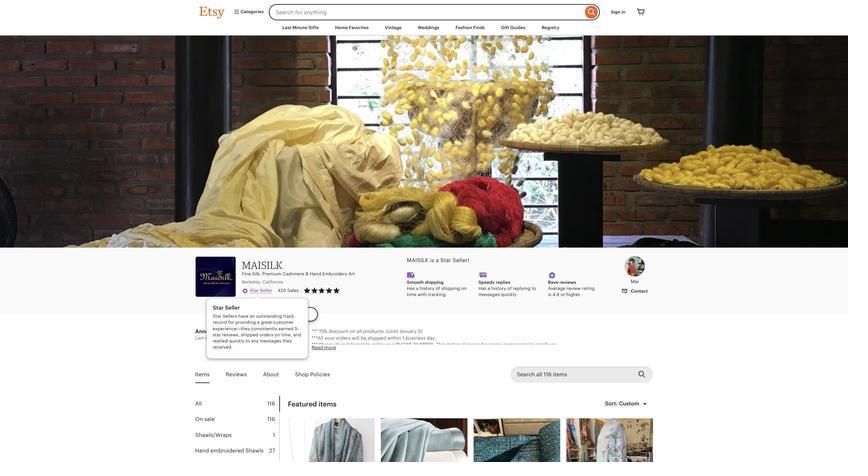 Task type: describe. For each thing, give the bounding box(es) containing it.
and down under-
[[355, 455, 363, 460]]

1 vertical spatial quality
[[547, 448, 562, 454]]

hand inside our silk fabric ranges from exquisite shantung taffeta to elegant jacquards, which are supplied by small weaving and farming households in vietnam, where silk production has been a tradition for generations. our suppliers use traditional methods of thread spinning, weaving, and dyeing by hand in small batches with weaving patterns containing centuries-old symbols and characters.
[[405, 422, 417, 427]]

banner containing categories
[[187, 0, 662, 20]]

time,
[[281, 332, 292, 337]]

home favorites
[[335, 25, 369, 30]]

to inside speedy replies has a history of replying to messages quickly.
[[532, 286, 537, 291]]

1 vertical spatial weaving
[[467, 422, 486, 427]]

our for and
[[312, 442, 320, 447]]

a inside our silk fabric ranges from exquisite shantung taffeta to elegant jacquards, which are supplied by small weaving and farming households in vietnam, where silk production has been a tradition for generations. our suppliers use traditional methods of thread spinning, weaving, and dyeing by hand in small batches with weaving patterns containing centuries-old symbols and characters.
[[438, 415, 441, 420]]

desert,
[[508, 442, 524, 447]]

in inside button
[[622, 9, 626, 15]]

on inside announcement last updated on nov 21, 2023
[[225, 335, 230, 341]]

of for replying
[[508, 286, 512, 291]]

tab containing all
[[195, 396, 279, 412]]

maisilk!!
[[374, 355, 395, 361]]

a left seller!
[[436, 257, 439, 264]]

your down 15%
[[325, 335, 335, 341]]

embroidered
[[211, 448, 244, 454]]

for left the cargo
[[482, 342, 488, 347]]

sellers
[[223, 314, 237, 319]]

sustainably
[[364, 455, 390, 460]]

1 vertical spatial silk
[[381, 415, 389, 420]]

and down farming
[[584, 422, 593, 427]]

your down easier
[[474, 349, 484, 354]]

you.
[[550, 342, 559, 347]]

sourced
[[436, 442, 454, 447]]

vintage
[[385, 25, 402, 30]]

fashion inside fashion finds link
[[456, 25, 473, 30]]

1 vertical spatial finest
[[341, 455, 353, 460]]

customer
[[274, 320, 294, 325]]

announcement
[[195, 328, 236, 335]]

consistently
[[251, 326, 277, 331]]

1 vertical spatial by
[[398, 422, 404, 427]]

for inside star seller star sellers have an outstanding track record for providing a great customer experience—they consistently earned 5- star reviews, shipped orders on time, and replied quickly to any messages they received.
[[228, 320, 234, 325]]

1 vertical spatial only
[[321, 455, 331, 460]]

accessories
[[450, 375, 477, 381]]

tab containing hand embroidered shawls
[[195, 443, 279, 459]]

are inside our cashmere yarns are well selected and high quality sourced from goats in the gobi desert, inner mongolia, where only the longest and finest under-fleece -- the hair close to the goat's skin is hand spun and woven to make high-quality cashmere. we use only the finest and sustainably grown cashmere and insist on making our products better than they need to be.
[[359, 442, 366, 447]]

will
[[352, 335, 360, 341]]

forget
[[351, 342, 365, 347]]

quickly
[[229, 338, 245, 344]]

star inside star seller button
[[250, 288, 259, 293]]

embroidery
[[323, 271, 347, 277]]

fashion finds
[[456, 25, 485, 30]]

to down be
[[366, 342, 371, 347]]

weddings
[[418, 25, 440, 30]]

5-
[[295, 326, 299, 331]]

reach
[[536, 342, 549, 347]]

shipped inside the *** 15% discount on all products. (until january 5) ***all your orders will be shipped within 1 business day. *** please do not forget to write your phone number. this makes it easier for cargo companies to reach you. ***dear customers, please include your full home address when writing your address. do not use pobox *** thank you for choosing maisilk!!
[[368, 335, 386, 341]]

& right policies
[[332, 375, 335, 381]]

about
[[263, 371, 279, 378]]

has for has a history of replying to messages quickly.
[[479, 286, 487, 291]]

providing
[[236, 320, 256, 325]]

& left the lifestyle
[[478, 375, 481, 381]]

gifts
[[309, 25, 319, 30]]

1 vertical spatial fashion
[[431, 375, 448, 381]]

mai image
[[625, 256, 645, 277]]

1 vertical spatial premium
[[518, 375, 538, 381]]

weddings link
[[413, 22, 445, 34]]

to up pobox
[[530, 342, 534, 347]]

0 horizontal spatial cashmere
[[322, 442, 344, 447]]

mai link
[[617, 256, 653, 285]]

on inside star seller star sellers have an outstanding track record for providing a great customer experience—they consistently earned 5- star reviews, shipped orders on time, and replied quickly to any messages they received.
[[275, 332, 280, 337]]

with inside smooth shipping has a history of shipping on time with tracking.
[[418, 292, 427, 297]]

0 vertical spatial is
[[430, 257, 435, 264]]

an
[[250, 314, 255, 319]]

1 silk from the left
[[323, 375, 331, 381]]

they inside our cashmere yarns are well selected and high quality sourced from goats in the gobi desert, inner mongolia, where only the longest and finest under-fleece -- the hair close to the goat's skin is hand spun and woven to make high-quality cashmere. we use only the finest and sustainably grown cashmere and insist on making our products better than they need to be.
[[535, 455, 545, 460]]

longest
[[312, 448, 329, 454]]

time
[[407, 292, 417, 297]]

customers,
[[330, 349, 355, 354]]

0 horizontal spatial not
[[342, 342, 350, 347]]

1 horizontal spatial weaving
[[547, 408, 566, 414]]

high
[[408, 442, 418, 447]]

patterns
[[487, 422, 506, 427]]

of for shipping
[[436, 286, 440, 291]]

1 horizontal spatial last
[[283, 25, 292, 30]]

easier
[[467, 342, 480, 347]]

farming
[[577, 408, 595, 414]]

items
[[319, 400, 337, 408]]

use inside the *** 15% discount on all products. (until january 5) ***all your orders will be shipped within 1 business day. *** please do not forget to write your phone number. this makes it easier for cargo companies to reach you. ***dear customers, please include your full home address when writing your address. do not use pobox *** thank you for choosing maisilk!!
[[522, 349, 530, 354]]

or
[[561, 292, 566, 297]]

seller for star seller star sellers have an outstanding track record for providing a great customer experience—they consistently earned 5- star reviews, shipped orders on time, and replied quickly to any messages they received.
[[225, 305, 240, 311]]

Search for anything text field
[[269, 4, 584, 20]]

registry link
[[537, 22, 565, 34]]

speedy replies has a history of replying to messages quickly.
[[479, 280, 537, 297]]

last inside announcement last updated on nov 21, 2023
[[195, 335, 204, 341]]

use inside our silk fabric ranges from exquisite shantung taffeta to elegant jacquards, which are supplied by small weaving and farming households in vietnam, where silk production has been a tradition for generations. our suppliers use traditional methods of thread spinning, weaving, and dyeing by hand in small batches with weaving patterns containing centuries-old symbols and characters.
[[532, 415, 540, 420]]

0 vertical spatial shipping
[[425, 280, 444, 285]]

& right 'bedding'
[[569, 375, 572, 381]]

skin
[[450, 448, 459, 454]]

1 - from the left
[[384, 448, 386, 454]]

guides
[[511, 25, 526, 30]]

about link
[[263, 367, 279, 382]]

categories button
[[229, 6, 267, 18]]

and up methods
[[568, 408, 576, 414]]

star seller
[[250, 288, 273, 293]]

earned
[[279, 326, 294, 331]]

and up hair
[[398, 442, 407, 447]]

1 vertical spatial not
[[514, 349, 521, 354]]

the down selected
[[388, 448, 396, 454]]

your left full
[[390, 349, 401, 354]]

well
[[367, 442, 376, 447]]

to inside star seller star sellers have an outstanding track record for providing a great customer experience—they consistently earned 5- star reviews, shipped orders on time, and replied quickly to any messages they received.
[[246, 338, 250, 344]]

1 vertical spatial shipping
[[442, 286, 460, 291]]

characters.
[[312, 428, 337, 434]]

ranges
[[345, 408, 360, 414]]

messages inside star seller star sellers have an outstanding track record for providing a great customer experience—they consistently earned 5- star reviews, shipped orders on time, and replied quickly to any messages they received.
[[260, 338, 281, 344]]

| inside | 420 sales |
[[301, 288, 302, 293]]

the up 'we' at the bottom right of the page
[[588, 442, 595, 447]]

the up spun
[[487, 442, 494, 447]]

lifestyle
[[483, 375, 502, 381]]

custom
[[619, 400, 640, 407]]

0 horizontal spatial |
[[275, 288, 276, 293]]

pure mulberry silk blanket image
[[381, 418, 468, 462]]

on inside smooth shipping has a history of shipping on time with tracking.
[[462, 286, 467, 291]]

4.8
[[553, 292, 560, 297]]

under-
[[354, 448, 369, 454]]

0 vertical spatial silk
[[322, 408, 329, 414]]

full
[[402, 349, 409, 354]]

2023
[[248, 335, 259, 341]]

use inside our cashmere yarns are well selected and high quality sourced from goats in the gobi desert, inner mongolia, where only the longest and finest under-fleece -- the hair close to the goat's skin is hand spun and woven to make high-quality cashmere. we use only the finest and sustainably grown cashmere and insist on making our products better than they need to be.
[[312, 455, 320, 460]]

tab containing shawls/wraps
[[195, 427, 279, 443]]

3 *** from the top
[[312, 355, 318, 361]]

where inside our silk fabric ranges from exquisite shantung taffeta to elegant jacquards, which are supplied by small weaving and farming households in vietnam, where silk production has been a tradition for generations. our suppliers use traditional methods of thread spinning, weaving, and dyeing by hand in small batches with weaving patterns containing centuries-old symbols and characters.
[[366, 415, 380, 420]]

higher
[[567, 292, 581, 297]]

contact button
[[617, 285, 653, 298]]

420 sales link
[[278, 288, 299, 293]]

Search all 116 items text field
[[511, 366, 633, 383]]

star up sellers
[[213, 305, 224, 311]]

when
[[443, 349, 456, 354]]

elegant
[[440, 408, 457, 414]]

star_seller image
[[242, 288, 248, 294]]

cashmere,
[[337, 375, 361, 381]]

of inside our silk fabric ranges from exquisite shantung taffeta to elegant jacquards, which are supplied by small weaving and farming households in vietnam, where silk production has been a tradition for generations. our suppliers use traditional methods of thread spinning, weaving, and dyeing by hand in small batches with weaving patterns containing centuries-old symbols and characters.
[[587, 415, 591, 420]]

from inside our silk fabric ranges from exquisite shantung taffeta to elegant jacquards, which are supplied by small weaving and farming households in vietnam, where silk production has been a tradition for generations. our suppliers use traditional methods of thread spinning, weaving, and dyeing by hand in small batches with weaving patterns containing centuries-old symbols and characters.
[[362, 408, 372, 414]]

1 vertical spatial our
[[500, 415, 509, 420]]

rave reviews average review rating is 4.8 or higher
[[548, 280, 595, 297]]

and left dyeing
[[372, 422, 380, 427]]

0 vertical spatial small
[[534, 408, 546, 414]]

finds
[[474, 25, 485, 30]]

27
[[269, 448, 275, 454]]

for inside our silk fabric ranges from exquisite shantung taffeta to elegant jacquards, which are supplied by small weaving and farming households in vietnam, where silk production has been a tradition for generations. our suppliers use traditional methods of thread spinning, weaving, and dyeing by hand in small batches with weaving patterns containing centuries-old symbols and characters.
[[463, 415, 469, 420]]

shawls
[[246, 448, 264, 454]]

star left seller!
[[441, 257, 451, 264]]

star seller tooltip
[[206, 297, 308, 359]]

0 vertical spatial quality
[[419, 442, 435, 447]]

updated
[[205, 335, 223, 341]]

and up the products
[[490, 448, 498, 454]]

cashmere.
[[563, 448, 587, 454]]

to right close
[[420, 448, 425, 454]]

0 vertical spatial finest
[[340, 448, 353, 454]]

our for spinning,
[[312, 408, 320, 414]]

reviews,
[[222, 332, 240, 337]]

history for quickly.
[[492, 286, 507, 291]]

choosing
[[351, 355, 372, 361]]

be.
[[565, 455, 572, 460]]

more
[[325, 345, 336, 350]]

containing
[[507, 422, 531, 427]]

has for has a history of shipping on time with tracking.
[[407, 286, 415, 291]]

1 *** from the top
[[312, 329, 318, 334]]

orders inside the *** 15% discount on all products. (until january 5) ***all your orders will be shipped within 1 business day. *** please do not forget to write your phone number. this makes it easier for cargo companies to reach you. ***dear customers, please include your full home address when writing your address. do not use pobox *** thank you for choosing maisilk!!
[[336, 335, 351, 341]]

maisilk for is
[[407, 257, 429, 264]]

1 horizontal spatial fine
[[312, 375, 321, 381]]

2 *** from the top
[[312, 342, 318, 347]]

maisilk fine silk, premium cashmere & hand embroidery art
[[242, 259, 355, 277]]

from inside our cashmere yarns are well selected and high quality sourced from goats in the gobi desert, inner mongolia, where only the longest and finest under-fleece -- the hair close to the goat's skin is hand spun and woven to make high-quality cashmere. we use only the finest and sustainably grown cashmere and insist on making our products better than they need to be.
[[456, 442, 466, 447]]

shantung
[[395, 408, 417, 414]]

in down the has
[[418, 422, 422, 427]]

2 silk from the left
[[539, 375, 548, 381]]

silk,
[[252, 271, 261, 277]]

we
[[588, 448, 595, 454]]

1 horizontal spatial only
[[577, 442, 587, 447]]

with inside our silk fabric ranges from exquisite shantung taffeta to elegant jacquards, which are supplied by small weaving and farming households in vietnam, where silk production has been a tradition for generations. our suppliers use traditional methods of thread spinning, weaving, and dyeing by hand in small batches with weaving patterns containing centuries-old symbols and characters.
[[456, 422, 465, 427]]

star seller star sellers have an outstanding track record for providing a great customer experience—they consistently earned 5- star reviews, shipped orders on time, and replied quickly to any messages they received.
[[213, 305, 302, 350]]

making
[[460, 455, 477, 460]]

sales
[[288, 288, 299, 293]]



Task type: vqa. For each thing, say whether or not it's contained in the screenshot.
More like this for 14.99
no



Task type: locate. For each thing, give the bounding box(es) containing it.
maisilk up silk, on the bottom of the page
[[242, 259, 283, 271]]

better
[[509, 455, 523, 460]]

fabric
[[330, 408, 344, 414]]

0 vertical spatial premium
[[262, 271, 282, 277]]

0 horizontal spatial silk
[[322, 408, 329, 414]]

from up the vietnam,
[[362, 408, 372, 414]]

has inside speedy replies has a history of replying to messages quickly.
[[479, 286, 487, 291]]

shipped up any
[[241, 332, 258, 337]]

history for with
[[420, 286, 435, 291]]

tab down reviews 'link' on the left bottom
[[195, 396, 279, 412]]

1 up 27
[[273, 432, 275, 438]]

by up suppliers
[[528, 408, 533, 414]]

1 horizontal spatial has
[[479, 286, 487, 291]]

please up choosing
[[356, 349, 371, 354]]

registry
[[542, 25, 560, 30]]

a down speedy
[[488, 286, 491, 291]]

0 vertical spatial please
[[319, 342, 334, 347]]

shop policies
[[295, 371, 330, 378]]

1 horizontal spatial are
[[498, 408, 505, 414]]

1 horizontal spatial premium
[[518, 375, 538, 381]]

1 horizontal spatial hand
[[310, 271, 321, 277]]

0 horizontal spatial shipped
[[241, 332, 258, 337]]

to
[[532, 286, 537, 291], [246, 338, 250, 344], [366, 342, 371, 347], [530, 342, 534, 347], [434, 408, 439, 414], [420, 448, 425, 454], [516, 448, 520, 454], [559, 455, 564, 460]]

where inside our cashmere yarns are well selected and high quality sourced from goats in the gobi desert, inner mongolia, where only the longest and finest under-fleece -- the hair close to the goat's skin is hand spun and woven to make high-quality cashmere. we use only the finest and sustainably grown cashmere and insist on making our products better than they need to be.
[[562, 442, 576, 447]]

sign
[[611, 9, 621, 15]]

0 vertical spatial by
[[528, 408, 533, 414]]

0 vertical spatial fashion
[[456, 25, 473, 30]]

hand embroidered shawls
[[195, 448, 264, 454]]

where up cashmere.
[[562, 442, 576, 447]]

0 vertical spatial are
[[498, 408, 505, 414]]

households
[[312, 415, 338, 420]]

yarns
[[345, 442, 357, 447]]

orders inside star seller star sellers have an outstanding track record for providing a great customer experience—they consistently earned 5- star reviews, shipped orders on time, and replied quickly to any messages they received.
[[260, 332, 273, 337]]

taffeta
[[418, 408, 433, 414]]

hand up making
[[465, 448, 476, 454]]

0 vertical spatial 1
[[403, 335, 405, 341]]

is inside rave reviews average review rating is 4.8 or higher
[[548, 292, 552, 297]]

to left any
[[246, 338, 250, 344]]

hand embroidered cashmere shawl - dancing cranes image
[[567, 418, 653, 462]]

record
[[213, 320, 227, 325]]

great
[[261, 320, 272, 325]]

1 116 from the top
[[267, 400, 275, 407]]

gobi
[[496, 442, 506, 447]]

use down longest
[[312, 455, 320, 460]]

0 vertical spatial from
[[362, 408, 372, 414]]

and right longest
[[330, 448, 339, 454]]

messages inside speedy replies has a history of replying to messages quickly.
[[479, 292, 500, 297]]

a inside smooth shipping has a history of shipping on time with tracking.
[[416, 286, 419, 291]]

0 horizontal spatial silk
[[323, 375, 331, 381]]

our
[[312, 408, 320, 414], [500, 415, 509, 420], [312, 442, 320, 447]]

our cashmere yarns are well selected and high quality sourced from goats in the gobi desert, inner mongolia, where only the longest and finest under-fleece -- the hair close to the goat's skin is hand spun and woven to make high-quality cashmere. we use only the finest and sustainably grown cashmere and insist on making our products better than they need to be.
[[312, 442, 595, 460]]

maisilk up smooth
[[407, 257, 429, 264]]

2 116 from the top
[[267, 416, 275, 423]]

0 vertical spatial messages
[[479, 292, 500, 297]]

0 horizontal spatial orders
[[260, 332, 273, 337]]

2 horizontal spatial is
[[548, 292, 552, 297]]

to inside our silk fabric ranges from exquisite shantung taffeta to elegant jacquards, which are supplied by small weaving and farming households in vietnam, where silk production has been a tradition for generations. our suppliers use traditional methods of thread spinning, weaving, and dyeing by hand in small batches with weaving patterns containing centuries-old symbols and characters.
[[434, 408, 439, 414]]

on
[[462, 286, 467, 291], [350, 329, 356, 334], [275, 332, 280, 337], [225, 335, 230, 341], [453, 455, 459, 460]]

21,
[[241, 335, 247, 341]]

on inside the *** 15% discount on all products. (until january 5) ***all your orders will be shipped within 1 business day. *** please do not forget to write your phone number. this makes it easier for cargo companies to reach you. ***dear customers, please include your full home address when writing your address. do not use pobox *** thank you for choosing maisilk!!
[[350, 329, 356, 334]]

hand inside maisilk fine silk, premium cashmere & hand embroidery art
[[310, 271, 321, 277]]

| left 420
[[275, 288, 276, 293]]

has inside smooth shipping has a history of shipping on time with tracking.
[[407, 286, 415, 291]]

suppliers
[[510, 415, 531, 420]]

than
[[524, 455, 534, 460]]

is left 4.8
[[548, 292, 552, 297]]

use up centuries-
[[532, 415, 540, 420]]

0 horizontal spatial has
[[407, 286, 415, 291]]

not down companies
[[514, 349, 521, 354]]

our down featured items
[[312, 408, 320, 414]]

home favorites link
[[330, 22, 374, 34]]

0 horizontal spatial use
[[312, 455, 320, 460]]

fashion right clothing,
[[431, 375, 448, 381]]

our up longest
[[312, 442, 320, 447]]

weaving,
[[350, 422, 370, 427]]

shipped up write
[[368, 335, 386, 341]]

hand
[[310, 271, 321, 277], [195, 448, 209, 454]]

1 vertical spatial from
[[456, 442, 466, 447]]

the down characters.
[[332, 455, 339, 460]]

1 vertical spatial messages
[[260, 338, 281, 344]]

2 has from the left
[[479, 286, 487, 291]]

hand down shawls/wraps
[[195, 448, 209, 454]]

2 horizontal spatial of
[[587, 415, 591, 420]]

1 vertical spatial cashmere
[[407, 455, 429, 460]]

shipped
[[241, 332, 258, 337], [368, 335, 386, 341]]

writing
[[457, 349, 473, 354]]

premium inside maisilk fine silk, premium cashmere & hand embroidery art
[[262, 271, 282, 277]]

0 horizontal spatial messages
[[260, 338, 281, 344]]

0 vertical spatial fine
[[242, 271, 251, 277]]

on left the all
[[350, 329, 356, 334]]

0 vertical spatial hand
[[405, 422, 417, 427]]

gift guides
[[501, 25, 526, 30]]

2 vertical spatial use
[[312, 455, 320, 460]]

*** down ***all
[[312, 342, 318, 347]]

0 vertical spatial only
[[577, 442, 587, 447]]

0 horizontal spatial they
[[283, 338, 292, 344]]

star down berkeley,
[[250, 288, 259, 293]]

is
[[430, 257, 435, 264], [548, 292, 552, 297], [460, 448, 464, 454]]

phone
[[396, 342, 413, 347]]

discount
[[329, 329, 349, 334]]

1 inside tab
[[273, 432, 275, 438]]

last left minute on the left of page
[[283, 25, 292, 30]]

and down the goat's
[[430, 455, 439, 460]]

our up the patterns
[[500, 415, 509, 420]]

to up been
[[434, 408, 439, 414]]

hand inside our cashmere yarns are well selected and high quality sourced from goats in the gobi desert, inner mongolia, where only the longest and finest under-fleece -- the hair close to the goat's skin is hand spun and woven to make high-quality cashmere. we use only the finest and sustainably grown cashmere and insist on making our products better than they need to be.
[[465, 448, 476, 454]]

old
[[555, 422, 563, 427]]

only down longest
[[321, 455, 331, 460]]

1 horizontal spatial hand
[[465, 448, 476, 454]]

cashmere down close
[[407, 455, 429, 460]]

1 vertical spatial 1
[[273, 432, 275, 438]]

0 horizontal spatial history
[[420, 286, 435, 291]]

1 horizontal spatial silk
[[381, 415, 389, 420]]

none search field inside banner
[[269, 4, 600, 20]]

your down the within
[[385, 342, 395, 347]]

*** 15% discount on all products. (until january 5) ***all your orders will be shipped within 1 business day. *** please do not forget to write your phone number. this makes it easier for cargo companies to reach you. ***dear customers, please include your full home address when writing your address. do not use pobox *** thank you for choosing maisilk!!
[[312, 329, 559, 361]]

116 for all
[[267, 400, 275, 407]]

items link
[[195, 367, 210, 382]]

tradition
[[442, 415, 461, 420]]

tab up shawls/wraps
[[195, 412, 279, 427]]

maisilk for fine
[[242, 259, 283, 271]]

fine silk & cashmere, unique handcrafted clothing, fashion accessories & lifestyle items, premium silk bedding & home linen
[[312, 375, 601, 381]]

0 vertical spatial seller
[[260, 288, 273, 293]]

on down seller!
[[462, 286, 467, 291]]

1 horizontal spatial silk
[[539, 375, 548, 381]]

0 horizontal spatial from
[[362, 408, 372, 414]]

1 vertical spatial ***
[[312, 342, 318, 347]]

hand inside tab
[[195, 448, 209, 454]]

follow shop link
[[246, 307, 318, 322]]

been
[[426, 415, 437, 420]]

write
[[372, 342, 384, 347]]

star up record on the left of the page
[[213, 314, 222, 319]]

shop
[[295, 371, 309, 378]]

cashmere up longest
[[322, 442, 344, 447]]

by
[[528, 408, 533, 414], [398, 422, 404, 427]]

contact
[[630, 289, 648, 294]]

1 horizontal spatial fashion
[[456, 25, 473, 30]]

last
[[283, 25, 292, 30], [195, 335, 204, 341]]

reviews link
[[226, 367, 247, 382]]

fine inside maisilk fine silk, premium cashmere & hand embroidery art
[[242, 271, 251, 277]]

seller down berkeley, california
[[260, 288, 273, 293]]

1 vertical spatial hand
[[465, 448, 476, 454]]

close
[[407, 448, 419, 454]]

rating
[[582, 286, 595, 291]]

1 vertical spatial please
[[356, 349, 371, 354]]

is inside our cashmere yarns are well selected and high quality sourced from goats in the gobi desert, inner mongolia, where only the longest and finest under-fleece -- the hair close to the goat's skin is hand spun and woven to make high-quality cashmere. we use only the finest and sustainably grown cashmere and insist on making our products better than they need to be.
[[460, 448, 464, 454]]

review
[[567, 286, 581, 291]]

1 horizontal spatial seller
[[260, 288, 273, 293]]

1 vertical spatial home
[[574, 375, 587, 381]]

0 horizontal spatial quality
[[419, 442, 435, 447]]

and inside star seller star sellers have an outstanding track record for providing a great customer experience—they consistently earned 5- star reviews, shipped orders on time, and replied quickly to any messages they received.
[[293, 332, 302, 337]]

sign in button
[[606, 6, 631, 18]]

1 horizontal spatial orders
[[336, 335, 351, 341]]

history inside speedy replies has a history of replying to messages quickly.
[[492, 286, 507, 291]]

symbols
[[564, 422, 583, 427]]

1 horizontal spatial with
[[456, 422, 465, 427]]

tab
[[195, 396, 279, 412], [195, 412, 279, 427], [195, 427, 279, 443], [195, 443, 279, 459]]

2 history from the left
[[492, 286, 507, 291]]

1 up phone
[[403, 335, 405, 341]]

1 vertical spatial where
[[562, 442, 576, 447]]

0 horizontal spatial weaving
[[467, 422, 486, 427]]

silk
[[322, 408, 329, 414], [381, 415, 389, 420]]

production
[[390, 415, 415, 420]]

0 vertical spatial use
[[522, 349, 530, 354]]

from
[[362, 408, 372, 414], [456, 442, 466, 447]]

on inside our cashmere yarns are well selected and high quality sourced from goats in the gobi desert, inner mongolia, where only the longest and finest under-fleece -- the hair close to the goat's skin is hand spun and woven to make high-quality cashmere. we use only the finest and sustainably grown cashmere and insist on making our products better than they need to be.
[[453, 455, 459, 460]]

1 vertical spatial fine
[[312, 375, 321, 381]]

1 horizontal spatial from
[[456, 442, 466, 447]]

1 vertical spatial small
[[423, 422, 435, 427]]

banner
[[187, 0, 662, 20]]

of inside speedy replies has a history of replying to messages quickly.
[[508, 286, 512, 291]]

sort:
[[606, 400, 618, 407]]

0 vertical spatial hand
[[310, 271, 321, 277]]

within
[[388, 335, 401, 341]]

companies
[[504, 342, 529, 347]]

orders down discount
[[336, 335, 351, 341]]

quality right high
[[419, 442, 435, 447]]

history up tracking.
[[420, 286, 435, 291]]

with down tradition
[[456, 422, 465, 427]]

has up time
[[407, 286, 415, 291]]

our inside our cashmere yarns are well selected and high quality sourced from goats in the gobi desert, inner mongolia, where only the longest and finest under-fleece -- the hair close to the goat's skin is hand spun and woven to make high-quality cashmere. we use only the finest and sustainably grown cashmere and insist on making our products better than they need to be.
[[312, 442, 320, 447]]

in up spun
[[481, 442, 486, 447]]

0 vertical spatial with
[[418, 292, 427, 297]]

not
[[342, 342, 350, 347], [514, 349, 521, 354]]

address.
[[486, 349, 505, 354]]

premium up california
[[262, 271, 282, 277]]

seller up sellers
[[225, 305, 240, 311]]

small
[[534, 408, 546, 414], [423, 422, 435, 427]]

1 horizontal spatial home
[[574, 375, 587, 381]]

0 vertical spatial home
[[335, 25, 348, 30]]

1 tab from the top
[[195, 396, 279, 412]]

a inside speedy replies has a history of replying to messages quickly.
[[488, 286, 491, 291]]

*** down ***dear
[[312, 355, 318, 361]]

the left the goat's
[[426, 448, 434, 454]]

hand down "production"
[[405, 422, 417, 427]]

of inside smooth shipping has a history of shipping on time with tracking.
[[436, 286, 440, 291]]

1 horizontal spatial small
[[534, 408, 546, 414]]

1 horizontal spatial quality
[[547, 448, 562, 454]]

fashion finds link
[[451, 22, 490, 34]]

0 vertical spatial they
[[283, 338, 292, 344]]

0 vertical spatial our
[[312, 408, 320, 414]]

they down "time,"
[[283, 338, 292, 344]]

rave
[[548, 280, 559, 285]]

star
[[213, 332, 221, 337]]

1 has from the left
[[407, 286, 415, 291]]

spun
[[477, 448, 489, 454]]

star seller button
[[242, 287, 273, 294]]

seller for star seller
[[260, 288, 273, 293]]

and down 5-
[[293, 332, 302, 337]]

premium
[[262, 271, 282, 277], [518, 375, 538, 381]]

0 horizontal spatial fashion
[[431, 375, 448, 381]]

menu bar containing last minute gifts
[[187, 20, 662, 36]]

not up customers,
[[342, 342, 350, 347]]

shop
[[289, 312, 300, 317]]

& right cashmere
[[306, 271, 309, 277]]

hand left "embroidery" at the left bottom
[[310, 271, 321, 277]]

selected
[[377, 442, 397, 447]]

0 horizontal spatial by
[[398, 422, 404, 427]]

fleece
[[369, 448, 383, 454]]

this
[[436, 342, 445, 347]]

favorites
[[349, 25, 369, 30]]

in right sign
[[622, 9, 626, 15]]

1 vertical spatial use
[[532, 415, 540, 420]]

are inside our silk fabric ranges from exquisite shantung taffeta to elegant jacquards, which are supplied by small weaving and farming households in vietnam, where silk production has been a tradition for generations. our suppliers use traditional methods of thread spinning, weaving, and dyeing by hand in small batches with weaving patterns containing centuries-old symbols and characters.
[[498, 408, 505, 414]]

history inside smooth shipping has a history of shipping on time with tracking.
[[420, 286, 435, 291]]

shipped inside star seller star sellers have an outstanding track record for providing a great customer experience—they consistently earned 5- star reviews, shipped orders on time, and replied quickly to any messages they received.
[[241, 332, 258, 337]]

1 vertical spatial 116
[[267, 416, 275, 423]]

shop policies link
[[295, 367, 330, 382]]

of up tracking.
[[436, 286, 440, 291]]

0 horizontal spatial of
[[436, 286, 440, 291]]

fashion left finds
[[456, 25, 473, 30]]

seller inside button
[[260, 288, 273, 293]]

orders down the consistently
[[260, 332, 273, 337]]

on left "time,"
[[275, 332, 280, 337]]

of down farming
[[587, 415, 591, 420]]

tab containing on sale
[[195, 412, 279, 427]]

history
[[420, 286, 435, 291], [492, 286, 507, 291]]

maisilk inside maisilk fine silk, premium cashmere & hand embroidery art
[[242, 259, 283, 271]]

of up quickly. at the right bottom of page
[[508, 286, 512, 291]]

1 horizontal spatial use
[[522, 349, 530, 354]]

1 horizontal spatial maisilk
[[407, 257, 429, 264]]

where down "exquisite"
[[366, 415, 380, 420]]

1 vertical spatial seller
[[225, 305, 240, 311]]

0 horizontal spatial premium
[[262, 271, 282, 277]]

***dear
[[312, 349, 329, 354]]

messages down speedy
[[479, 292, 500, 297]]

a left great
[[257, 320, 260, 325]]

0 horizontal spatial please
[[319, 342, 334, 347]]

fine up berkeley,
[[242, 271, 251, 277]]

on down skin
[[453, 455, 459, 460]]

pure mulberry silk shawl - golden sea image
[[288, 418, 375, 462]]

& inside maisilk fine silk, premium cashmere & hand embroidery art
[[306, 271, 309, 277]]

2 vertical spatial our
[[312, 442, 320, 447]]

to left "be."
[[559, 455, 564, 460]]

to right replying
[[532, 286, 537, 291]]

by down "production"
[[398, 422, 404, 427]]

include
[[372, 349, 389, 354]]

weaving
[[547, 408, 566, 414], [467, 422, 486, 427]]

1 horizontal spatial by
[[528, 408, 533, 414]]

2 vertical spatial is
[[460, 448, 464, 454]]

0 horizontal spatial small
[[423, 422, 435, 427]]

makes
[[447, 342, 461, 347]]

2 - from the left
[[386, 448, 387, 454]]

grown
[[391, 455, 406, 460]]

2 tab from the top
[[195, 412, 279, 427]]

116 for on sale
[[267, 416, 275, 423]]

4 tab from the top
[[195, 443, 279, 459]]

clothing,
[[409, 375, 430, 381]]

1 inside the *** 15% discount on all products. (until january 5) ***all your orders will be shipped within 1 business day. *** please do not forget to write your phone number. this makes it easier for cargo companies to reach you. ***dear customers, please include your full home address when writing your address. do not use pobox *** thank you for choosing maisilk!!
[[403, 335, 405, 341]]

silk left 'bedding'
[[539, 375, 548, 381]]

handcrafted silk comforter - dragonfly image
[[474, 418, 561, 462]]

***all
[[312, 335, 324, 341]]

in inside our cashmere yarns are well selected and high quality sourced from goats in the gobi desert, inner mongolia, where only the longest and finest under-fleece -- the hair close to the goat's skin is hand spun and woven to make high-quality cashmere. we use only the finest and sustainably grown cashmere and insist on making our products better than they need to be.
[[481, 442, 486, 447]]

3 tab from the top
[[195, 427, 279, 443]]

woven
[[500, 448, 514, 454]]

they inside star seller star sellers have an outstanding track record for providing a great customer experience—they consistently earned 5- star reviews, shipped orders on time, and replied quickly to any messages they received.
[[283, 338, 292, 344]]

a inside star seller star sellers have an outstanding track record for providing a great customer experience—they consistently earned 5- star reviews, shipped orders on time, and replied quickly to any messages they received.
[[257, 320, 260, 325]]

seller inside star seller star sellers have an outstanding track record for providing a great customer experience—they consistently earned 5- star reviews, shipped orders on time, and replied quickly to any messages they received.
[[225, 305, 240, 311]]

silk down "exquisite"
[[381, 415, 389, 420]]

0 horizontal spatial are
[[359, 442, 366, 447]]

a down smooth
[[416, 286, 419, 291]]

read
[[312, 345, 323, 350]]

1 horizontal spatial cashmere
[[407, 455, 429, 460]]

average
[[548, 286, 566, 291]]

1 vertical spatial they
[[535, 455, 545, 460]]

1 vertical spatial is
[[548, 292, 552, 297]]

need
[[547, 455, 558, 460]]

1 horizontal spatial 1
[[403, 335, 405, 341]]

for down customers,
[[344, 355, 350, 361]]

tab down shawls/wraps
[[195, 443, 279, 459]]

None search field
[[269, 4, 600, 20]]

pobox
[[532, 349, 547, 354]]

0 horizontal spatial where
[[366, 415, 380, 420]]

has
[[407, 286, 415, 291], [479, 286, 487, 291]]

0 horizontal spatial hand
[[195, 448, 209, 454]]

1 vertical spatial are
[[359, 442, 366, 447]]

categories
[[240, 9, 264, 14]]

0 horizontal spatial 1
[[273, 432, 275, 438]]

business
[[406, 335, 426, 341]]

1 horizontal spatial is
[[460, 448, 464, 454]]

0 vertical spatial ***
[[312, 329, 318, 334]]

1 horizontal spatial of
[[508, 286, 512, 291]]

a
[[436, 257, 439, 264], [416, 286, 419, 291], [488, 286, 491, 291], [257, 320, 260, 325], [438, 415, 441, 420]]

to down the desert,
[[516, 448, 520, 454]]

a right been
[[438, 415, 441, 420]]

home left favorites
[[335, 25, 348, 30]]

hand
[[405, 422, 417, 427], [465, 448, 476, 454]]

sections tab list
[[195, 396, 280, 462]]

sign in
[[611, 9, 626, 15]]

messages down the consistently
[[260, 338, 281, 344]]

116 up 27
[[267, 416, 275, 423]]

fine right the shop
[[312, 375, 321, 381]]

1 history from the left
[[420, 286, 435, 291]]

in up the spinning,
[[339, 415, 344, 420]]

menu bar
[[187, 20, 662, 36]]

quality
[[419, 442, 435, 447], [547, 448, 562, 454]]

0 vertical spatial last
[[283, 25, 292, 30]]

small down been
[[423, 422, 435, 427]]

0 horizontal spatial last
[[195, 335, 204, 341]]

0 horizontal spatial is
[[430, 257, 435, 264]]

1 horizontal spatial where
[[562, 442, 576, 447]]



